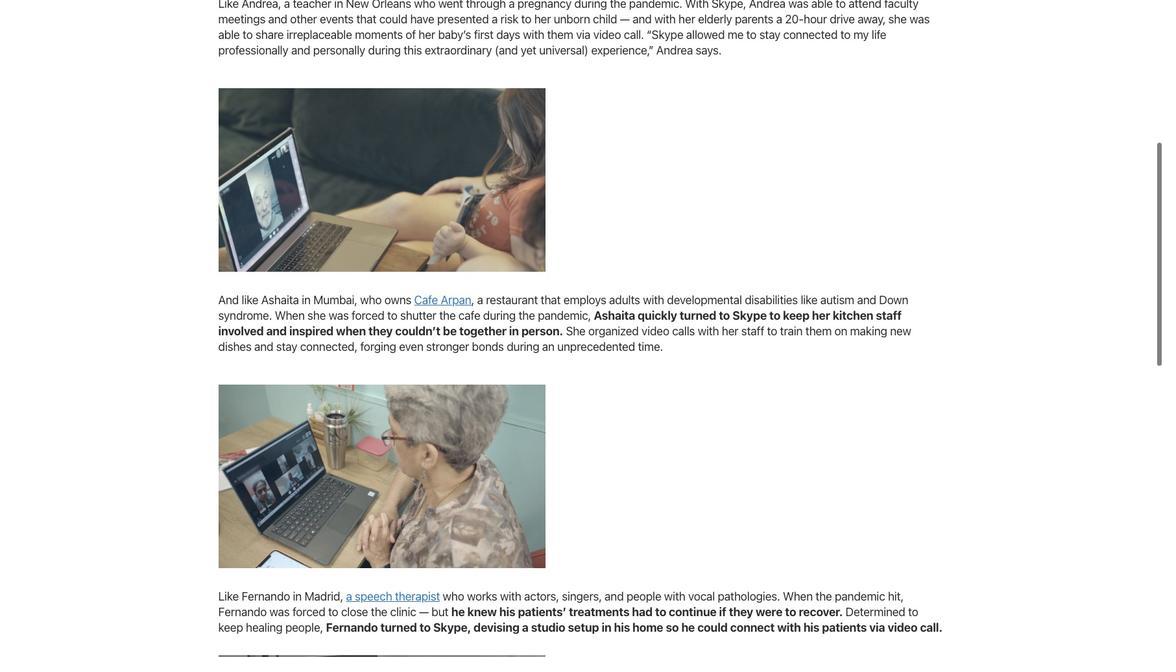 Task type: describe. For each thing, give the bounding box(es) containing it.
works
[[467, 590, 498, 603]]

drive
[[830, 12, 855, 26]]

like fernando in madrid, a speech therapist
[[218, 590, 440, 603]]

ashaita, owner of cafe arpan, is on a skype call with her employees. image
[[218, 385, 545, 568]]

teacher
[[293, 0, 332, 10]]

she inside ", a restaurant that employs adults with developmental disabilities like autism and down syndrome. when she was forced to shutter the cafe during the pandemic,"
[[308, 309, 326, 323]]

presented
[[437, 12, 489, 26]]

involved
[[218, 325, 264, 338]]

orleans
[[372, 0, 411, 10]]

fernando inside who works with actors, singers, and people with vocal pathologies. when the pandemic hit, fernando was forced to close the clinic — but
[[218, 605, 267, 619]]

new
[[891, 325, 912, 338]]

could inside 'like andrea, a teacher in new orleans who went through a pregnancy during the pandemic. with skype, andrea was able to attend faculty meetings and other events that could have presented a risk to her unborn child — and with her elderly parents a 20-hour drive away, she was able to share irreplaceable moments of her baby's first days with them via video call. "skype allowed me to stay connected to my life professionally and personally during this extraordinary (and yet universal) experience," andrea says.'
[[379, 12, 408, 26]]

, a restaurant that employs adults with developmental disabilities like autism and down syndrome. when she was forced to shutter the cafe during the pandemic,
[[218, 294, 909, 323]]

she
[[566, 325, 586, 338]]

person.
[[522, 325, 563, 338]]

ashaita quickly turned to skype to keep her kitchen staff involved and inspired when they couldn't be together in person.
[[218, 309, 902, 338]]

life
[[872, 28, 887, 41]]

organized
[[589, 325, 639, 338]]

have
[[410, 12, 435, 26]]

who inside 'like andrea, a teacher in new orleans who went through a pregnancy during the pandemic. with skype, andrea was able to attend faculty meetings and other events that could have presented a risk to her unborn child — and with her elderly parents a 20-hour drive away, she was able to share irreplaceable moments of her baby's first days with them via video call. "skype allowed me to stay connected to my life professionally and personally during this extraordinary (and yet universal) experience," andrea says.'
[[414, 0, 436, 10]]

to right had
[[655, 605, 667, 619]]

like inside ", a restaurant that employs adults with developmental disabilities like autism and down syndrome. when she was forced to shutter the cafe during the pandemic,"
[[801, 294, 818, 307]]

a speech therapist link
[[346, 590, 440, 603]]

pandemic.
[[629, 0, 683, 10]]

in left the mumbai,
[[302, 294, 311, 307]]

— inside who works with actors, singers, and people with vocal pathologies. when the pandemic hit, fernando was forced to close the clinic — but
[[419, 605, 429, 619]]

her down pregnancy
[[535, 12, 551, 26]]

extraordinary
[[425, 43, 492, 57]]

parents
[[735, 12, 774, 26]]

experience,"
[[591, 43, 654, 57]]

1 horizontal spatial could
[[698, 621, 728, 634]]

speech
[[355, 590, 392, 603]]

through
[[466, 0, 506, 10]]

bonds
[[472, 340, 504, 354]]

fernando and his client on a skype call therapy session image
[[218, 655, 545, 657]]

her down with
[[679, 12, 696, 26]]

to up professionally
[[243, 28, 253, 41]]

staff inside she organized video calls with her staff to train them on making new dishes and stay connected, forging even stronger bonds during an unprecedented time.
[[742, 325, 765, 338]]

days
[[497, 28, 520, 41]]

was down faculty
[[910, 12, 930, 26]]

2 vertical spatial fernando
[[326, 621, 378, 634]]

healing
[[246, 621, 283, 634]]

stay inside she organized video calls with her staff to train them on making new dishes and stay connected, forging even stronger bonds during an unprecedented time.
[[276, 340, 297, 354]]

andrea,
[[242, 0, 281, 10]]

developmental
[[667, 294, 742, 307]]

cafe arpan link
[[414, 294, 472, 307]]

restaurant
[[486, 294, 538, 307]]

quickly
[[638, 309, 677, 323]]

devising
[[474, 621, 520, 634]]

ashaita inside ashaita quickly turned to skype to keep her kitchen staff involved and inspired when they couldn't be together in person.
[[594, 309, 635, 323]]

and down pandemic.
[[633, 12, 652, 26]]

new
[[346, 0, 369, 10]]

patients'
[[518, 605, 567, 619]]

— inside 'like andrea, a teacher in new orleans who went through a pregnancy during the pandemic. with skype, andrea was able to attend faculty meetings and other events that could have presented a risk to her unborn child — and with her elderly parents a 20-hour drive away, she was able to share irreplaceable moments of her baby's first days with them via video call. "skype allowed me to stay connected to my life professionally and personally during this extraordinary (and yet universal) experience," andrea says.'
[[620, 12, 630, 26]]

turned inside ashaita quickly turned to skype to keep her kitchen staff involved and inspired when they couldn't be together in person.
[[680, 309, 717, 323]]

continue
[[669, 605, 717, 619]]

with inside ", a restaurant that employs adults with developmental disabilities like autism and down syndrome. when she was forced to shutter the cafe during the pandemic,"
[[643, 294, 665, 307]]

together
[[459, 325, 507, 338]]

with up the yet
[[523, 28, 545, 41]]

1 horizontal spatial his
[[614, 621, 630, 634]]

but
[[432, 605, 449, 619]]

the down speech
[[371, 605, 388, 619]]

to left skype
[[719, 309, 730, 323]]

like for like andrea, a teacher in new orleans who went through a pregnancy during the pandemic. with skype, andrea was able to attend faculty meetings and other events that could have presented a risk to her unborn child — and with her elderly parents a 20-hour drive away, she was able to share irreplaceable moments of her baby's first days with them via video call. "skype allowed me to stay connected to my life professionally and personally during this extraordinary (and yet universal) experience," andrea says.
[[218, 0, 239, 10]]

to left my
[[841, 28, 851, 41]]

home
[[633, 621, 664, 634]]

and down irreplaceable
[[291, 43, 310, 57]]

allowed
[[687, 28, 725, 41]]

adults
[[609, 294, 640, 307]]

syndrome.
[[218, 309, 272, 323]]

connected
[[784, 28, 838, 41]]

if
[[719, 605, 727, 619]]

risk
[[501, 12, 519, 26]]

elderly
[[698, 12, 733, 26]]

and
[[218, 294, 239, 307]]

the up 'be'
[[439, 309, 456, 323]]

had
[[632, 605, 653, 619]]

autism
[[821, 294, 855, 307]]

this
[[404, 43, 422, 57]]

during up child
[[575, 0, 607, 10]]

forced inside who works with actors, singers, and people with vocal pathologies. when the pandemic hit, fernando was forced to close the clinic — but
[[293, 605, 326, 619]]

irreplaceable
[[287, 28, 352, 41]]

0 horizontal spatial who
[[360, 294, 382, 307]]

in inside ashaita quickly turned to skype to keep her kitchen staff involved and inspired when they couldn't be together in person.
[[509, 325, 519, 338]]

therapist
[[395, 590, 440, 603]]

she inside 'like andrea, a teacher in new orleans who went through a pregnancy during the pandemic. with skype, andrea was able to attend faculty meetings and other events that could have presented a risk to her unborn child — and with her elderly parents a 20-hour drive away, she was able to share irreplaceable moments of her baby's first days with them via video call. "skype allowed me to stay connected to my life professionally and personally during this extraordinary (and yet universal) experience," andrea says.'
[[889, 12, 907, 26]]

to inside the determined to keep healing people,
[[909, 605, 919, 619]]

and inside she organized video calls with her staff to train them on making new dishes and stay connected, forging even stronger bonds during an unprecedented time.
[[254, 340, 274, 354]]

knew
[[468, 605, 497, 619]]

who works with actors, singers, and people with vocal pathologies. when the pandemic hit, fernando was forced to close the clinic — but
[[218, 590, 904, 619]]

with
[[686, 0, 709, 10]]

universal)
[[539, 43, 589, 57]]

to down therapist
[[420, 621, 431, 634]]

stronger
[[426, 340, 469, 354]]

a left teacher
[[284, 0, 290, 10]]

were
[[756, 605, 783, 619]]

mumbai,
[[314, 294, 358, 307]]

1 vertical spatial turned
[[381, 621, 417, 634]]

when inside ", a restaurant that employs adults with developmental disabilities like autism and down syndrome. when she was forced to shutter the cafe during the pandemic,"
[[275, 309, 305, 323]]

to right were
[[786, 605, 797, 619]]

was up 20-
[[789, 0, 809, 10]]

determined
[[846, 605, 906, 619]]

to down parents
[[747, 28, 757, 41]]

to inside ", a restaurant that employs adults with developmental disabilities like autism and down syndrome. when she was forced to shutter the cafe during the pandemic,"
[[387, 309, 398, 323]]

even
[[399, 340, 424, 354]]

be
[[443, 325, 457, 338]]

faculty
[[885, 0, 919, 10]]

2 horizontal spatial video
[[888, 621, 918, 634]]

vocal
[[689, 590, 715, 603]]

hour
[[804, 12, 827, 26]]

with down were
[[778, 621, 801, 634]]

child
[[593, 12, 617, 26]]

when inside who works with actors, singers, and people with vocal pathologies. when the pandemic hit, fernando was forced to close the clinic — but
[[783, 590, 813, 603]]

shutter
[[400, 309, 437, 323]]

her inside ashaita quickly turned to skype to keep her kitchen staff involved and inspired when they couldn't be together in person.
[[812, 309, 831, 323]]

2 horizontal spatial his
[[804, 621, 820, 634]]

and inside who works with actors, singers, and people with vocal pathologies. when the pandemic hit, fernando was forced to close the clinic — but
[[605, 590, 624, 603]]

down
[[880, 294, 909, 307]]

video inside 'like andrea, a teacher in new orleans who went through a pregnancy during the pandemic. with skype, andrea was able to attend faculty meetings and other events that could have presented a risk to her unborn child — and with her elderly parents a 20-hour drive away, she was able to share irreplaceable moments of her baby's first days with them via video call. "skype allowed me to stay connected to my life professionally and personally during this extraordinary (and yet universal) experience," andrea says.'
[[594, 28, 621, 41]]



Task type: locate. For each thing, give the bounding box(es) containing it.
to inside she organized video calls with her staff to train them on making new dishes and stay connected, forging even stronger bonds during an unprecedented time.
[[768, 325, 778, 338]]

away,
[[858, 12, 886, 26]]

and up the kitchen
[[858, 294, 877, 307]]

1 vertical spatial fernando
[[218, 605, 267, 619]]

keep inside the determined to keep healing people,
[[218, 621, 243, 634]]

1 horizontal spatial stay
[[760, 28, 781, 41]]

during down restaurant
[[483, 309, 516, 323]]

1 vertical spatial like
[[218, 590, 239, 603]]

1 horizontal spatial who
[[414, 0, 436, 10]]

"skype
[[647, 28, 684, 41]]

stay inside 'like andrea, a teacher in new orleans who went through a pregnancy during the pandemic. with skype, andrea was able to attend faculty meetings and other events that could have presented a risk to her unborn child — and with her elderly parents a 20-hour drive away, she was able to share irreplaceable moments of her baby's first days with them via video call. "skype allowed me to stay connected to my life professionally and personally during this extraordinary (and yet universal) experience," andrea says.'
[[760, 28, 781, 41]]

the down restaurant
[[519, 309, 535, 323]]

with right calls
[[698, 325, 719, 338]]

0 horizontal spatial she
[[308, 309, 326, 323]]

with up quickly
[[643, 294, 665, 307]]

pathologies.
[[718, 590, 780, 603]]

connect
[[731, 621, 775, 634]]

2 like from the left
[[801, 294, 818, 307]]

1 vertical spatial staff
[[742, 325, 765, 338]]

an
[[542, 340, 555, 354]]

skype, down but
[[433, 621, 471, 634]]

0 vertical spatial them
[[547, 28, 574, 41]]

0 vertical spatial like
[[218, 0, 239, 10]]

and left inspired
[[266, 325, 287, 338]]

disabilities
[[745, 294, 798, 307]]

2 vertical spatial video
[[888, 621, 918, 634]]

he right so
[[682, 621, 695, 634]]

1 horizontal spatial via
[[870, 621, 886, 634]]

andrea up parents
[[749, 0, 786, 10]]

0 vertical spatial video
[[594, 28, 621, 41]]

close
[[341, 605, 368, 619]]

ashaita
[[261, 294, 299, 307], [594, 309, 635, 323]]

so
[[666, 621, 679, 634]]

her down autism
[[812, 309, 831, 323]]

kid and grandparent on skype call. image
[[218, 88, 545, 272]]

arpan
[[441, 294, 472, 307]]

the up child
[[610, 0, 627, 10]]

1 like from the left
[[242, 294, 259, 307]]

1 vertical spatial forced
[[293, 605, 326, 619]]

1 horizontal spatial forced
[[352, 309, 385, 323]]

of
[[406, 28, 416, 41]]

cafe
[[459, 309, 481, 323]]

in down the 'treatments'
[[602, 621, 612, 634]]

1 horizontal spatial andrea
[[749, 0, 786, 10]]

0 vertical spatial who
[[414, 0, 436, 10]]

that inside ", a restaurant that employs adults with developmental disabilities like autism and down syndrome. when she was forced to shutter the cafe during the pandemic,"
[[541, 294, 561, 307]]

1 horizontal spatial —
[[620, 12, 630, 26]]

recover.
[[799, 605, 843, 619]]

in left person.
[[509, 325, 519, 338]]

inspired
[[289, 325, 334, 338]]

the up recover.
[[816, 590, 832, 603]]

with right works on the left
[[500, 590, 522, 603]]

0 horizontal spatial able
[[218, 28, 240, 41]]

keep up train
[[783, 309, 810, 323]]

them left on
[[806, 325, 832, 338]]

during down moments
[[368, 43, 401, 57]]

staff inside ashaita quickly turned to skype to keep her kitchen staff involved and inspired when they couldn't be together in person.
[[876, 309, 902, 323]]

via down determined
[[870, 621, 886, 634]]

making
[[851, 325, 888, 338]]

during down person.
[[507, 340, 540, 354]]

0 vertical spatial —
[[620, 12, 630, 26]]

yet
[[521, 43, 537, 57]]

0 horizontal spatial turned
[[381, 621, 417, 634]]

kitchen
[[833, 309, 874, 323]]

like inside 'like andrea, a teacher in new orleans who went through a pregnancy during the pandemic. with skype, andrea was able to attend faculty meetings and other events that could have presented a risk to her unborn child — and with her elderly parents a 20-hour drive away, she was able to share irreplaceable moments of her baby's first days with them via video call. "skype allowed me to stay connected to my life professionally and personally during this extraordinary (and yet universal) experience," andrea says.'
[[218, 0, 239, 10]]

0 horizontal spatial his
[[500, 605, 516, 619]]

a left risk
[[492, 12, 498, 26]]

andrea down "skype
[[657, 43, 693, 57]]

1 horizontal spatial keep
[[783, 309, 810, 323]]

like up syndrome. at top
[[242, 294, 259, 307]]

0 vertical spatial he
[[452, 605, 465, 619]]

1 vertical spatial ashaita
[[594, 309, 635, 323]]

1 vertical spatial keep
[[218, 621, 243, 634]]

0 horizontal spatial call.
[[624, 28, 644, 41]]

forced up when
[[352, 309, 385, 323]]

1 horizontal spatial she
[[889, 12, 907, 26]]

they inside ashaita quickly turned to skype to keep her kitchen staff involved and inspired when they couldn't be together in person.
[[369, 325, 393, 338]]

1 vertical spatial stay
[[276, 340, 297, 354]]

1 vertical spatial he
[[682, 621, 695, 634]]

says.
[[696, 43, 722, 57]]

to inside who works with actors, singers, and people with vocal pathologies. when the pandemic hit, fernando was forced to close the clinic — but
[[328, 605, 338, 619]]

pandemic
[[835, 590, 886, 603]]

treatments
[[569, 605, 630, 619]]

who up but
[[443, 590, 464, 603]]

in left 'madrid,' on the bottom left of the page
[[293, 590, 302, 603]]

personally
[[313, 43, 366, 57]]

0 horizontal spatial skype,
[[433, 621, 471, 634]]

0 horizontal spatial them
[[547, 28, 574, 41]]

— right child
[[620, 12, 630, 26]]

0 horizontal spatial andrea
[[657, 43, 693, 57]]

was
[[789, 0, 809, 10], [910, 12, 930, 26], [329, 309, 349, 323], [270, 605, 290, 619]]

2 horizontal spatial who
[[443, 590, 464, 603]]

0 vertical spatial could
[[379, 12, 408, 26]]

with inside she organized video calls with her staff to train them on making new dishes and stay connected, forging even stronger bonds during an unprecedented time.
[[698, 325, 719, 338]]

0 horizontal spatial —
[[419, 605, 429, 619]]

0 vertical spatial she
[[889, 12, 907, 26]]

during inside ", a restaurant that employs adults with developmental disabilities like autism and down syndrome. when she was forced to shutter the cafe during the pandemic,"
[[483, 309, 516, 323]]

pregnancy
[[518, 0, 572, 10]]

like andrea, a teacher in new orleans who went through a pregnancy during the pandemic. with skype, andrea was able to attend faculty meetings and other events that could have presented a risk to her unborn child — and with her elderly parents a 20-hour drive away, she was able to share irreplaceable moments of her baby's first days with them via video call. "skype allowed me to stay connected to my life professionally and personally during this extraordinary (and yet universal) experience," andrea says.
[[218, 0, 930, 57]]

with up continue
[[664, 590, 686, 603]]

0 horizontal spatial they
[[369, 325, 393, 338]]

0 vertical spatial staff
[[876, 309, 902, 323]]

who inside who works with actors, singers, and people with vocal pathologies. when the pandemic hit, fernando was forced to close the clinic — but
[[443, 590, 464, 603]]

— left but
[[419, 605, 429, 619]]

video
[[594, 28, 621, 41], [642, 325, 670, 338], [888, 621, 918, 634]]

who
[[414, 0, 436, 10], [360, 294, 382, 307], [443, 590, 464, 603]]

0 horizontal spatial via
[[576, 28, 591, 41]]

the inside 'like andrea, a teacher in new orleans who went through a pregnancy during the pandemic. with skype, andrea was able to attend faculty meetings and other events that could have presented a risk to her unborn child — and with her elderly parents a 20-hour drive away, she was able to share irreplaceable moments of her baby's first days with them via video call. "skype allowed me to stay connected to my life professionally and personally during this extraordinary (and yet universal) experience," andrea says.'
[[610, 0, 627, 10]]

1 vertical spatial could
[[698, 621, 728, 634]]

them inside 'like andrea, a teacher in new orleans who went through a pregnancy during the pandemic. with skype, andrea was able to attend faculty meetings and other events that could have presented a risk to her unborn child — and with her elderly parents a 20-hour drive away, she was able to share irreplaceable moments of her baby's first days with them via video call. "skype allowed me to stay connected to my life professionally and personally during this extraordinary (and yet universal) experience," andrea says.'
[[547, 28, 574, 41]]

train
[[780, 325, 803, 338]]

and inside ashaita quickly turned to skype to keep her kitchen staff involved and inspired when they couldn't be together in person.
[[266, 325, 287, 338]]

them
[[547, 28, 574, 41], [806, 325, 832, 338]]

they up the forging
[[369, 325, 393, 338]]

1 vertical spatial who
[[360, 294, 382, 307]]

her down skype
[[722, 325, 739, 338]]

in up events
[[334, 0, 343, 10]]

1 horizontal spatial turned
[[680, 309, 717, 323]]

keep inside ashaita quickly turned to skype to keep her kitchen staff involved and inspired when they couldn't be together in person.
[[783, 309, 810, 323]]

to left train
[[768, 325, 778, 338]]

a up risk
[[509, 0, 515, 10]]

0 vertical spatial turned
[[680, 309, 717, 323]]

0 horizontal spatial stay
[[276, 340, 297, 354]]

skype
[[733, 309, 767, 323]]

1 vertical spatial when
[[783, 590, 813, 603]]

forced inside ", a restaurant that employs adults with developmental disabilities like autism and down syndrome. when she was forced to shutter the cafe during the pandemic,"
[[352, 309, 385, 323]]

his
[[500, 605, 516, 619], [614, 621, 630, 634], [804, 621, 820, 634]]

when up recover.
[[783, 590, 813, 603]]

studio
[[531, 621, 566, 634]]

a right ,
[[477, 294, 483, 307]]

his up devising
[[500, 605, 516, 619]]

who up have
[[414, 0, 436, 10]]

moments
[[355, 28, 403, 41]]

people
[[627, 590, 662, 603]]

1 vertical spatial call.
[[921, 621, 943, 634]]

0 horizontal spatial keep
[[218, 621, 243, 634]]

video down determined
[[888, 621, 918, 634]]

couldn't
[[395, 325, 441, 338]]

clinic
[[390, 605, 416, 619]]

0 vertical spatial able
[[812, 0, 833, 10]]

and down involved
[[254, 340, 274, 354]]

her down have
[[419, 28, 435, 41]]

like for like fernando in madrid, a speech therapist
[[218, 590, 239, 603]]

0 vertical spatial keep
[[783, 309, 810, 323]]

stay down parents
[[760, 28, 781, 41]]

0 vertical spatial when
[[275, 309, 305, 323]]

andrea
[[749, 0, 786, 10], [657, 43, 693, 57]]

his left 'home'
[[614, 621, 630, 634]]

staff
[[876, 309, 902, 323], [742, 325, 765, 338]]

0 horizontal spatial he
[[452, 605, 465, 619]]

1 horizontal spatial that
[[541, 294, 561, 307]]

with up "skype
[[655, 12, 676, 26]]

her inside she organized video calls with her staff to train them on making new dishes and stay connected, forging even stronger bonds during an unprecedented time.
[[722, 325, 739, 338]]

when
[[336, 325, 366, 338]]

0 vertical spatial andrea
[[749, 0, 786, 10]]

ashaita up syndrome. at top
[[261, 294, 299, 307]]

video down quickly
[[642, 325, 670, 338]]

0 horizontal spatial when
[[275, 309, 305, 323]]

could down the orleans
[[379, 12, 408, 26]]

and inside ", a restaurant that employs adults with developmental disabilities like autism and down syndrome. when she was forced to shutter the cafe during the pandemic,"
[[858, 294, 877, 307]]

like
[[218, 0, 239, 10], [218, 590, 239, 603]]

0 vertical spatial forced
[[352, 309, 385, 323]]

call. inside 'like andrea, a teacher in new orleans who went through a pregnancy during the pandemic. with skype, andrea was able to attend faculty meetings and other events that could have presented a risk to her unborn child — and with her elderly parents a 20-hour drive away, she was able to share irreplaceable moments of her baby's first days with them via video call. "skype allowed me to stay connected to my life professionally and personally during this extraordinary (and yet universal) experience," andrea says.'
[[624, 28, 644, 41]]

1 vertical spatial andrea
[[657, 43, 693, 57]]

1 horizontal spatial when
[[783, 590, 813, 603]]

stay down inspired
[[276, 340, 297, 354]]

was inside who works with actors, singers, and people with vocal pathologies. when the pandemic hit, fernando was forced to close the clinic — but
[[270, 605, 290, 619]]

1 horizontal spatial call.
[[921, 621, 943, 634]]

0 vertical spatial stay
[[760, 28, 781, 41]]

0 vertical spatial skype,
[[712, 0, 747, 10]]

to down owns
[[387, 309, 398, 323]]

forging
[[360, 340, 396, 354]]

1 vertical spatial she
[[308, 309, 326, 323]]

to right risk
[[522, 12, 532, 26]]

like
[[242, 294, 259, 307], [801, 294, 818, 307]]

able up hour
[[812, 0, 833, 10]]

1 vertical spatial video
[[642, 325, 670, 338]]

to down disabilities
[[770, 309, 781, 323]]

to up the drive
[[836, 0, 846, 10]]

he knew his patients' treatments had to continue if they were to recover.
[[452, 605, 843, 619]]

0 vertical spatial call.
[[624, 28, 644, 41]]

when up inspired
[[275, 309, 305, 323]]

2 like from the top
[[218, 590, 239, 603]]

0 horizontal spatial that
[[357, 12, 377, 26]]

and up share
[[268, 12, 287, 26]]

them up "universal)"
[[547, 28, 574, 41]]

0 vertical spatial they
[[369, 325, 393, 338]]

ashaita up organized
[[594, 309, 635, 323]]

1 vertical spatial via
[[870, 621, 886, 634]]

that inside 'like andrea, a teacher in new orleans who went through a pregnancy during the pandemic. with skype, andrea was able to attend faculty meetings and other events that could have presented a risk to her unborn child — and with her elderly parents a 20-hour drive away, she was able to share irreplaceable moments of her baby's first days with them via video call. "skype allowed me to stay connected to my life professionally and personally during this extraordinary (and yet universal) experience," andrea says.'
[[357, 12, 377, 26]]

1 horizontal spatial video
[[642, 325, 670, 338]]

1 vertical spatial that
[[541, 294, 561, 307]]

meetings
[[218, 12, 266, 26]]

to down like fernando in madrid, a speech therapist
[[328, 605, 338, 619]]

a up close
[[346, 590, 352, 603]]

that down the new
[[357, 12, 377, 26]]

was down the mumbai,
[[329, 309, 349, 323]]

my
[[854, 28, 869, 41]]

via down unborn
[[576, 28, 591, 41]]

1 horizontal spatial them
[[806, 325, 832, 338]]

to
[[836, 0, 846, 10], [522, 12, 532, 26], [243, 28, 253, 41], [747, 28, 757, 41], [841, 28, 851, 41], [387, 309, 398, 323], [719, 309, 730, 323], [770, 309, 781, 323], [768, 325, 778, 338], [328, 605, 338, 619], [655, 605, 667, 619], [786, 605, 797, 619], [909, 605, 919, 619], [420, 621, 431, 634]]

0 vertical spatial ashaita
[[261, 294, 299, 307]]

0 vertical spatial that
[[357, 12, 377, 26]]

her
[[535, 12, 551, 26], [679, 12, 696, 26], [419, 28, 435, 41], [812, 309, 831, 323], [722, 325, 739, 338]]

pandemic,
[[538, 309, 591, 323]]

determined to keep healing people,
[[218, 605, 919, 634]]

madrid,
[[305, 590, 343, 603]]

me
[[728, 28, 744, 41]]

1 vertical spatial —
[[419, 605, 429, 619]]

keep left healing
[[218, 621, 243, 634]]

a left 20-
[[777, 12, 783, 26]]

patients
[[822, 621, 867, 634]]

0 horizontal spatial video
[[594, 28, 621, 41]]

staff down skype
[[742, 325, 765, 338]]

1 horizontal spatial like
[[801, 294, 818, 307]]

she up inspired
[[308, 309, 326, 323]]

professionally
[[218, 43, 289, 57]]

other
[[290, 12, 317, 26]]

skype, up the elderly
[[712, 0, 747, 10]]

video inside she organized video calls with her staff to train them on making new dishes and stay connected, forging even stronger bonds during an unprecedented time.
[[642, 325, 670, 338]]

via inside 'like andrea, a teacher in new orleans who went through a pregnancy during the pandemic. with skype, andrea was able to attend faculty meetings and other events that could have presented a risk to her unborn child — and with her elderly parents a 20-hour drive away, she was able to share irreplaceable moments of her baby's first days with them via video call. "skype allowed me to stay connected to my life professionally and personally during this extraordinary (and yet universal) experience," andrea says.'
[[576, 28, 591, 41]]

1 horizontal spatial they
[[729, 605, 754, 619]]

unborn
[[554, 12, 590, 26]]

was up healing
[[270, 605, 290, 619]]

1 vertical spatial skype,
[[433, 621, 471, 634]]

to right determined
[[909, 605, 919, 619]]

and like ashaita in mumbai, who owns cafe arpan
[[218, 294, 472, 307]]

time.
[[638, 340, 663, 354]]

on
[[835, 325, 848, 338]]

skype, inside 'like andrea, a teacher in new orleans who went through a pregnancy during the pandemic. with skype, andrea was able to attend faculty meetings and other events that could have presented a risk to her unborn child — and with her elderly parents a 20-hour drive away, she was able to share irreplaceable moments of her baby's first days with them via video call. "skype allowed me to stay connected to my life professionally and personally during this extraordinary (and yet universal) experience," andrea says.'
[[712, 0, 747, 10]]

video down child
[[594, 28, 621, 41]]

0 horizontal spatial forced
[[293, 605, 326, 619]]

forced up people,
[[293, 605, 326, 619]]

was inside ", a restaurant that employs adults with developmental disabilities like autism and down syndrome. when she was forced to shutter the cafe during the pandemic,"
[[329, 309, 349, 323]]

went
[[439, 0, 463, 10]]

1 horizontal spatial skype,
[[712, 0, 747, 10]]

share
[[256, 28, 284, 41]]

1 horizontal spatial staff
[[876, 309, 902, 323]]

turned down developmental
[[680, 309, 717, 323]]

dishes
[[218, 340, 252, 354]]

1 vertical spatial they
[[729, 605, 754, 619]]

that up pandemic,
[[541, 294, 561, 307]]

actors,
[[524, 590, 559, 603]]

events
[[320, 12, 354, 26]]

1 vertical spatial them
[[806, 325, 832, 338]]

1 horizontal spatial able
[[812, 0, 833, 10]]

0 horizontal spatial could
[[379, 12, 408, 26]]

1 vertical spatial able
[[218, 28, 240, 41]]

she organized video calls with her staff to train them on making new dishes and stay connected, forging even stronger bonds during an unprecedented time.
[[218, 325, 912, 354]]

in inside 'like andrea, a teacher in new orleans who went through a pregnancy during the pandemic. with skype, andrea was able to attend faculty meetings and other events that could have presented a risk to her unborn child — and with her elderly parents a 20-hour drive away, she was able to share irreplaceable moments of her baby's first days with them via video call. "skype allowed me to stay connected to my life professionally and personally during this extraordinary (and yet universal) experience," andrea says.'
[[334, 0, 343, 10]]

singers,
[[562, 590, 602, 603]]

owns
[[385, 294, 412, 307]]

turned down clinic
[[381, 621, 417, 634]]

he right but
[[452, 605, 465, 619]]

able down meetings
[[218, 28, 240, 41]]

0 horizontal spatial staff
[[742, 325, 765, 338]]

a down patients'
[[522, 621, 529, 634]]

1 horizontal spatial he
[[682, 621, 695, 634]]

1 horizontal spatial ashaita
[[594, 309, 635, 323]]

staff down down at the right of page
[[876, 309, 902, 323]]

0 vertical spatial fernando
[[242, 590, 290, 603]]

who left owns
[[360, 294, 382, 307]]

baby's
[[438, 28, 471, 41]]

1 like from the top
[[218, 0, 239, 10]]

fernando turned to skype, devising a studio setup in his home so he could connect with his patients via video call.
[[326, 621, 943, 634]]

0 vertical spatial via
[[576, 28, 591, 41]]

them inside she organized video calls with her staff to train them on making new dishes and stay connected, forging even stronger bonds during an unprecedented time.
[[806, 325, 832, 338]]

a inside ", a restaurant that employs adults with developmental disabilities like autism and down syndrome. when she was forced to shutter the cafe during the pandemic,"
[[477, 294, 483, 307]]

during inside she organized video calls with her staff to train them on making new dishes and stay connected, forging even stronger bonds during an unprecedented time.
[[507, 340, 540, 354]]

and up the 'treatments'
[[605, 590, 624, 603]]

0 horizontal spatial ashaita
[[261, 294, 299, 307]]

0 horizontal spatial like
[[242, 294, 259, 307]]

they down pathologies.
[[729, 605, 754, 619]]

she down faculty
[[889, 12, 907, 26]]

2 vertical spatial who
[[443, 590, 464, 603]]



Task type: vqa. For each thing, say whether or not it's contained in the screenshot.
fourth Surface from the top of the "FOOTER RESOURCE LINKS" element at bottom
no



